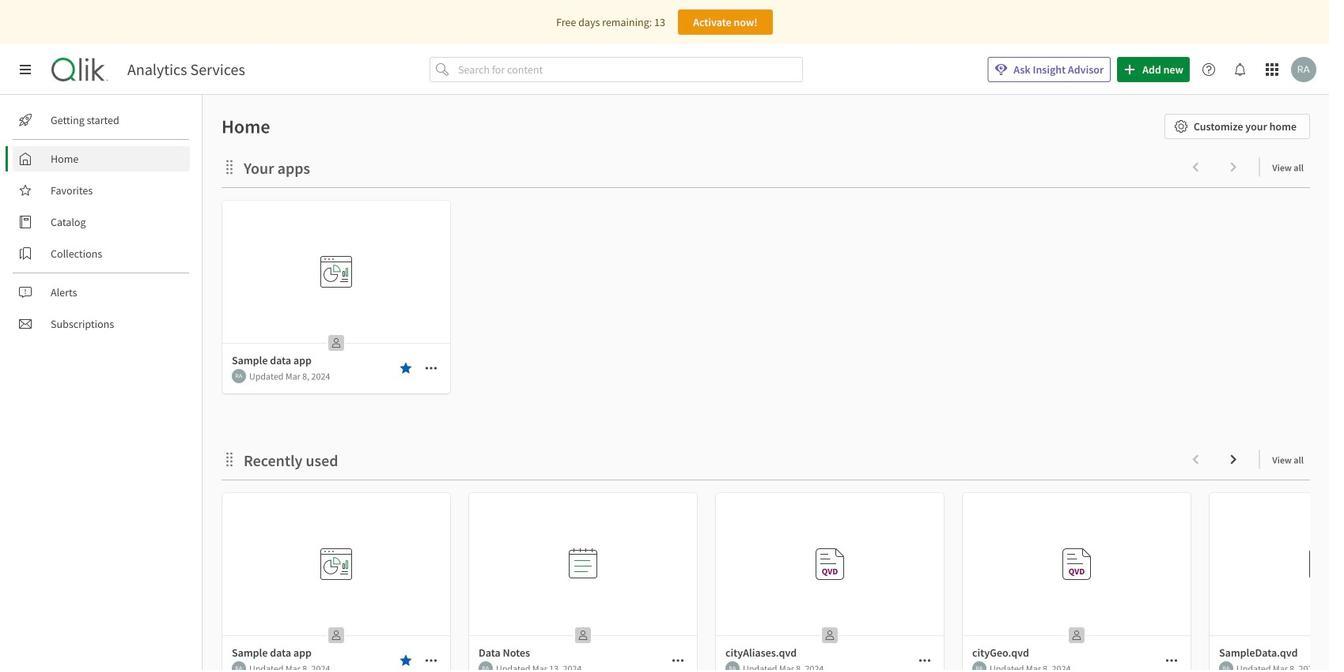 Task type: describe. For each thing, give the bounding box(es) containing it.
2 remove from favorites image from the top
[[400, 655, 412, 668]]

analytics services element
[[127, 60, 245, 79]]

move collection image
[[222, 452, 237, 468]]

move collection image
[[222, 159, 237, 175]]

more actions image
[[1165, 655, 1178, 668]]

1 remove from favorites image from the top
[[400, 362, 412, 375]]



Task type: vqa. For each thing, say whether or not it's contained in the screenshot.
left Ruby Anderson image
yes



Task type: locate. For each thing, give the bounding box(es) containing it.
more actions image
[[425, 362, 438, 375], [425, 655, 438, 668], [672, 655, 684, 668], [919, 655, 931, 668]]

close sidebar menu image
[[19, 63, 32, 76]]

navigation pane element
[[0, 101, 202, 343]]

0 vertical spatial remove from favorites image
[[400, 362, 412, 375]]

ruby anderson image
[[1291, 57, 1317, 82], [479, 662, 493, 671], [972, 662, 987, 671], [1219, 662, 1233, 671]]

1 vertical spatial remove from favorites image
[[400, 655, 412, 668]]

ruby anderson image
[[232, 369, 246, 384], [232, 662, 246, 671], [726, 662, 740, 671]]

main content
[[196, 95, 1329, 671]]

ruby anderson element
[[232, 369, 246, 384], [232, 662, 246, 671], [479, 662, 493, 671], [726, 662, 740, 671], [972, 662, 987, 671], [1219, 662, 1233, 671]]

remove from favorites image
[[400, 362, 412, 375], [400, 655, 412, 668]]

Search for content text field
[[455, 57, 803, 82]]



